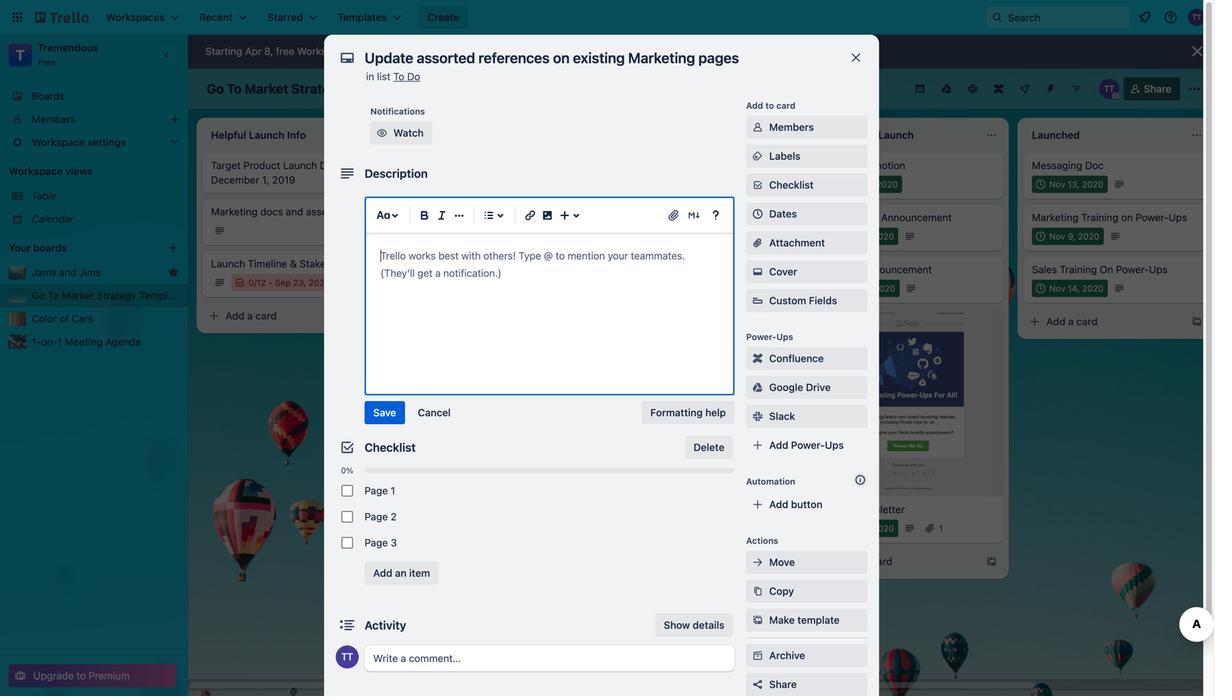 Task type: locate. For each thing, give the bounding box(es) containing it.
button
[[791, 499, 823, 510]]

marketing down december
[[211, 206, 258, 218]]

marketing inside marketing docs and assets link
[[211, 206, 258, 218]]

terry turtle (terryturtle) image inside primary element
[[1189, 9, 1206, 26]]

your
[[9, 242, 31, 254]]

0 horizontal spatial 3
[[391, 537, 397, 549]]

a down 0 / 12 • sep 23, 2021
[[247, 310, 253, 322]]

will
[[357, 45, 372, 57]]

3 jul from the top
[[845, 523, 856, 534]]

show menu image
[[1188, 82, 1202, 96]]

6 sm image from the top
[[751, 649, 765, 663]]

13,
[[1068, 179, 1080, 189]]

sm image left "watch"
[[375, 126, 389, 140]]

2 vertical spatial terry turtle (terryturtle) image
[[336, 646, 359, 669]]

0 vertical spatial strategy
[[291, 81, 345, 97]]

1 vertical spatial page
[[365, 511, 388, 523]]

1 vertical spatial terry turtle (terryturtle) image
[[1100, 79, 1120, 99]]

0 horizontal spatial go to market strategy template
[[32, 290, 182, 302]]

sm image for archive
[[751, 649, 765, 663]]

jul left the 19,
[[845, 231, 856, 242]]

references
[[497, 211, 547, 223]]

2020 right the 9,
[[1079, 231, 1100, 242]]

nov left the 9,
[[1050, 231, 1066, 242]]

jul 23, 2020
[[845, 283, 896, 294]]

item
[[409, 567, 430, 579]]

1 horizontal spatial 0
[[434, 246, 439, 256]]

0 vertical spatial training
[[1082, 211, 1119, 223]]

go inside 'board name' text box
[[207, 81, 224, 97]]

23, right sep
[[293, 278, 306, 288]]

1 vertical spatial share button
[[747, 673, 868, 696]]

social promotion
[[827, 159, 906, 171]]

2 horizontal spatial 1
[[939, 523, 943, 534]]

1 horizontal spatial marketing
[[455, 226, 502, 238]]

Aug 21, 2020 checkbox
[[827, 176, 903, 193]]

add a card button for the rightmost create from template… image
[[819, 550, 978, 573]]

move link
[[747, 551, 868, 574]]

0 vertical spatial and
[[286, 206, 303, 218]]

sm image inside 'copy' link
[[751, 584, 765, 599]]

jul for app
[[845, 283, 856, 294]]

go to market strategy template link
[[32, 289, 182, 303]]

nov inside nov 14, 2020 checkbox
[[1050, 283, 1066, 294]]

sm image inside 'cover' link
[[751, 265, 765, 279]]

/ left •
[[254, 278, 257, 288]]

meeting
[[65, 336, 103, 348]]

strategy down workspaces
[[291, 81, 345, 97]]

0 vertical spatial create from template… image
[[781, 206, 792, 218]]

2 vertical spatial to
[[76, 670, 86, 682]]

Jul 19, 2020 checkbox
[[827, 228, 899, 245]]

market inside go to market strategy template link
[[62, 290, 94, 302]]

0 horizontal spatial template
[[139, 290, 182, 302]]

1 horizontal spatial members
[[770, 121, 814, 133]]

sm image inside "make template" link
[[751, 613, 765, 628]]

sm image for cover
[[751, 265, 765, 279]]

announcement
[[882, 211, 952, 223], [862, 264, 932, 275]]

23, down "in-app announcement"
[[859, 283, 872, 294]]

1 vertical spatial share
[[770, 679, 797, 691]]

jul left '31,' at the right bottom of page
[[845, 523, 856, 534]]

go to market strategy template
[[207, 81, 406, 97], [32, 290, 182, 302]]

power- down slack
[[791, 439, 825, 451]]

1 vertical spatial /
[[254, 278, 257, 288]]

messaging
[[1033, 159, 1083, 171]]

checklist down save button
[[365, 441, 416, 454]]

terry turtle (terryturtle) image
[[1189, 9, 1206, 26], [1100, 79, 1120, 99], [336, 646, 359, 669]]

strategy up color of cars link
[[97, 290, 137, 302]]

share
[[1144, 83, 1172, 95], [770, 679, 797, 691]]

2 nov from the top
[[1050, 231, 1066, 242]]

0 horizontal spatial 23,
[[293, 278, 306, 288]]

members for the rightmost members 'link'
[[770, 121, 814, 133]]

on right 'issue'
[[508, 159, 520, 171]]

2020 right 21,
[[877, 179, 898, 189]]

3
[[442, 246, 447, 256], [391, 537, 397, 549]]

card up labels
[[777, 101, 796, 111]]

announcement up jul 23, 2020
[[862, 264, 932, 275]]

0 vertical spatial share button
[[1124, 77, 1181, 101]]

template down starred icon
[[139, 290, 182, 302]]

lists image
[[480, 207, 498, 224]]

nov inside "nov 13, 2020" 'option'
[[1050, 179, 1066, 189]]

copy link
[[747, 580, 868, 603]]

1 horizontal spatial strategy
[[291, 81, 345, 97]]

jul 19, 2020
[[845, 231, 895, 242]]

1 horizontal spatial launch
[[283, 159, 317, 171]]

1 horizontal spatial checklist
[[770, 179, 814, 191]]

1 vertical spatial 1
[[391, 485, 395, 497]]

2020 right 14,
[[1083, 283, 1104, 294]]

on right "link" image
[[549, 211, 561, 223]]

2020 right '31,' at the right bottom of page
[[873, 523, 895, 534]]

/pricing
[[522, 159, 557, 171]]

1 horizontal spatial terry turtle (terryturtle) image
[[1100, 79, 1120, 99]]

0 horizontal spatial share button
[[747, 673, 868, 696]]

1 vertical spatial announcement
[[862, 264, 932, 275]]

training for marketing
[[1082, 211, 1119, 223]]

and
[[286, 206, 303, 218], [59, 266, 77, 278]]

2020 inside checkbox
[[1083, 283, 1104, 294]]

0 horizontal spatial to
[[76, 670, 86, 682]]

5 sm image from the top
[[751, 584, 765, 599]]

add a card down 12
[[226, 310, 277, 322]]

sm image for watch
[[375, 126, 389, 140]]

marketing up nov 9, 2020 'option'
[[1033, 211, 1079, 223]]

create from template… image
[[781, 206, 792, 218], [986, 556, 998, 568]]

1 vertical spatial and
[[59, 266, 77, 278]]

2020 right 13,
[[1083, 179, 1104, 189]]

1 horizontal spatial market
[[245, 81, 288, 97]]

share button down archive link at the bottom right of page
[[747, 673, 868, 696]]

3 nov from the top
[[1050, 283, 1066, 294]]

add
[[747, 101, 764, 111], [636, 206, 655, 218], [431, 278, 450, 290], [226, 310, 245, 322], [1047, 316, 1066, 328], [770, 439, 789, 451], [770, 499, 789, 510], [842, 556, 861, 568], [373, 567, 393, 579]]

image image
[[539, 207, 556, 224]]

newsletter
[[855, 504, 905, 516]]

2 page from the top
[[365, 511, 388, 523]]

&
[[290, 258, 297, 270]]

marketing
[[211, 206, 258, 218], [1033, 211, 1079, 223], [455, 226, 502, 238]]

launch timeline & stakeholders
[[211, 258, 361, 270]]

0 vertical spatial launch
[[283, 159, 317, 171]]

members down boards
[[32, 113, 76, 125]]

sm image down add to card
[[751, 120, 765, 134]]

add a card left open help dialog icon at the right top of the page
[[636, 206, 688, 218]]

on inside update assorted references on existing marketing pages
[[549, 211, 561, 223]]

dates button
[[747, 202, 868, 226]]

1 horizontal spatial 1
[[391, 485, 395, 497]]

calendar power-up image
[[915, 82, 926, 94]]

sm image left archive
[[751, 649, 765, 663]]

sm image for confluence
[[751, 351, 765, 366]]

assorted
[[453, 211, 494, 223]]

0 vertical spatial go
[[207, 81, 224, 97]]

sm image
[[751, 120, 765, 134], [751, 149, 765, 163], [751, 409, 765, 424], [751, 555, 765, 570], [751, 584, 765, 599], [751, 649, 765, 663]]

nov for sales
[[1050, 283, 1066, 294]]

0 vertical spatial market
[[245, 81, 288, 97]]

3 sm image from the top
[[751, 409, 765, 424]]

None text field
[[358, 45, 835, 71]]

3 down existing
[[442, 246, 447, 256]]

share down archive
[[770, 679, 797, 691]]

open help dialog image
[[708, 207, 725, 224]]

sm image left google
[[751, 380, 765, 395]]

sm image for slack
[[751, 409, 765, 424]]

2 jul from the top
[[845, 283, 856, 294]]

2 horizontal spatial to
[[766, 101, 775, 111]]

sm image left slack
[[751, 409, 765, 424]]

0 for 0 / 3
[[434, 246, 439, 256]]

to left the 10
[[423, 45, 433, 57]]

0 horizontal spatial and
[[59, 266, 77, 278]]

/ for 3
[[439, 246, 442, 256]]

0 horizontal spatial members
[[32, 113, 76, 125]]

0 horizontal spatial launch
[[211, 258, 245, 270]]

2 vertical spatial page
[[365, 537, 388, 549]]

marketing inside marketing training on power-ups link
[[1033, 211, 1079, 223]]

members up labels
[[770, 121, 814, 133]]

0 vertical spatial page
[[365, 485, 388, 497]]

page up page 2
[[365, 485, 388, 497]]

to up labels
[[766, 101, 775, 111]]

2 horizontal spatial marketing
[[1033, 211, 1079, 223]]

sm image inside labels link
[[751, 149, 765, 163]]

2 vertical spatial nov
[[1050, 283, 1066, 294]]

sm image down actions
[[751, 555, 765, 570]]

2 sm image from the top
[[751, 149, 765, 163]]

announcement right -
[[882, 211, 952, 223]]

jul down app
[[845, 283, 856, 294]]

/
[[439, 246, 442, 256], [254, 278, 257, 288]]

1 horizontal spatial to
[[227, 81, 242, 97]]

sm image for members
[[751, 120, 765, 134]]

1 jul from the top
[[845, 231, 856, 242]]

card left open help dialog icon at the right top of the page
[[666, 206, 688, 218]]

0 vertical spatial 3
[[442, 246, 447, 256]]

boards
[[33, 242, 67, 254]]

0 horizontal spatial members link
[[0, 108, 188, 131]]

sm image left cover
[[751, 265, 765, 279]]

to left do
[[393, 70, 405, 82]]

2020 for blog
[[873, 231, 895, 242]]

0 horizontal spatial /
[[254, 278, 257, 288]]

cancel button
[[409, 401, 460, 424]]

target product launch date: december 1, 2019 link
[[211, 158, 379, 187]]

target product launch date: december 1, 2019
[[211, 159, 345, 186]]

2020 right the 19,
[[873, 231, 895, 242]]

/ for 12
[[254, 278, 257, 288]]

2021
[[309, 278, 329, 288]]

1 horizontal spatial share
[[1144, 83, 1172, 95]]

boards
[[32, 90, 65, 102]]

launch left timeline
[[211, 258, 245, 270]]

1 horizontal spatial go
[[207, 81, 224, 97]]

fix alignment issue on /pricing
[[416, 159, 557, 171]]

1 vertical spatial to
[[766, 101, 775, 111]]

add a card button for create from template… icon
[[1024, 310, 1183, 333]]

on for issue
[[508, 159, 520, 171]]

add button
[[770, 499, 823, 510]]

alignment
[[432, 159, 478, 171]]

0 for 0 / 12 • sep 23, 2021
[[249, 278, 254, 288]]

sm image for move
[[751, 555, 765, 570]]

0 horizontal spatial share
[[770, 679, 797, 691]]

marketing down assorted
[[455, 226, 502, 238]]

1 horizontal spatial go to market strategy template
[[207, 81, 406, 97]]

add board image
[[168, 242, 179, 254]]

1 vertical spatial 0
[[249, 278, 254, 288]]

3 down 2
[[391, 537, 397, 549]]

1 up 2
[[391, 485, 395, 497]]

collaborator
[[601, 45, 657, 57]]

attachment button
[[747, 231, 868, 255]]

ups
[[1169, 211, 1188, 223], [1150, 264, 1168, 275], [777, 332, 794, 342], [825, 439, 844, 451]]

marketing training on power-ups link
[[1033, 210, 1200, 225]]

sm image down "power-ups"
[[751, 351, 765, 366]]

to
[[393, 70, 405, 82], [227, 81, 242, 97], [48, 290, 59, 302]]

nov left 14,
[[1050, 283, 1066, 294]]

pages
[[505, 226, 533, 238]]

upgrade
[[33, 670, 74, 682]]

1 sm image from the top
[[751, 120, 765, 134]]

launch up 2019
[[283, 159, 317, 171]]

1 page from the top
[[365, 485, 388, 497]]

0 / 3
[[434, 246, 447, 256]]

1 vertical spatial template
[[139, 290, 182, 302]]

aug
[[845, 179, 861, 189]]

1 horizontal spatial /
[[439, 246, 442, 256]]

template inside 'board name' text box
[[348, 81, 406, 97]]

sm image left copy
[[751, 584, 765, 599]]

sm image
[[375, 126, 389, 140], [751, 265, 765, 279], [751, 351, 765, 366], [751, 380, 765, 395], [751, 613, 765, 628]]

nov inside nov 9, 2020 'option'
[[1050, 231, 1066, 242]]

0 vertical spatial 1
[[57, 336, 62, 348]]

1 right 1-
[[57, 336, 62, 348]]

page for page 3
[[365, 537, 388, 549]]

sm image left labels
[[751, 149, 765, 163]]

3 page from the top
[[365, 537, 388, 549]]

sm image left "make"
[[751, 613, 765, 628]]

1 down email newsletter link
[[939, 523, 943, 534]]

to up color of cars
[[48, 290, 59, 302]]

watch button
[[371, 121, 433, 145]]

training up nov 9, 2020
[[1082, 211, 1119, 223]]

1 vertical spatial checklist
[[365, 441, 416, 454]]

go to market strategy template up color of cars link
[[32, 290, 182, 302]]

2 vertical spatial jul
[[845, 523, 856, 534]]

sm image for labels
[[751, 149, 765, 163]]

sales training on power-ups
[[1033, 264, 1168, 275]]

about
[[571, 45, 598, 57]]

archive
[[770, 650, 806, 662]]

go down starting
[[207, 81, 224, 97]]

page down page 2
[[365, 537, 388, 549]]

page
[[365, 485, 388, 497], [365, 511, 388, 523], [365, 537, 388, 549]]

market down 8, at the left of page
[[245, 81, 288, 97]]

0 vertical spatial share
[[1144, 83, 1172, 95]]

2020 down "in-app announcement"
[[874, 283, 896, 294]]

1 horizontal spatial share button
[[1124, 77, 1181, 101]]

Jul 31, 2020 checkbox
[[827, 520, 899, 537]]

19,
[[859, 231, 871, 242]]

market
[[245, 81, 288, 97], [62, 290, 94, 302]]

italic ⌘i image
[[433, 207, 451, 224]]

4 sm image from the top
[[751, 555, 765, 570]]

sm image inside 'watch' 'button'
[[375, 126, 389, 140]]

0 vertical spatial jul
[[845, 231, 856, 242]]

1 vertical spatial strategy
[[97, 290, 137, 302]]

to right upgrade
[[76, 670, 86, 682]]

premium
[[89, 670, 130, 682]]

sales training on power-ups link
[[1033, 262, 1200, 277]]

0 horizontal spatial go
[[32, 290, 45, 302]]

0 vertical spatial checklist
[[770, 179, 814, 191]]

template
[[348, 81, 406, 97], [139, 290, 182, 302]]

0 horizontal spatial on
[[508, 159, 520, 171]]

1 vertical spatial market
[[62, 290, 94, 302]]

share button left show menu 'image'
[[1124, 77, 1181, 101]]

0 horizontal spatial checklist
[[365, 441, 416, 454]]

attach and insert link image
[[667, 208, 681, 223]]

power- right on
[[1117, 264, 1150, 275]]

archive link
[[747, 644, 868, 667]]

blog post - announcement
[[827, 211, 952, 223]]

sm image inside move link
[[751, 555, 765, 570]]

nov left 13,
[[1050, 179, 1066, 189]]

share left show menu 'image'
[[1144, 83, 1172, 95]]

sm image for make template
[[751, 613, 765, 628]]

to down starting
[[227, 81, 242, 97]]

save button
[[365, 401, 405, 424]]

0 horizontal spatial 0
[[249, 278, 254, 288]]

0 vertical spatial terry turtle (terryturtle) image
[[1189, 9, 1206, 26]]

add to card
[[747, 101, 796, 111]]

labels
[[770, 150, 801, 162]]

fix alignment issue on /pricing link
[[416, 158, 584, 173]]

create button
[[419, 6, 468, 29]]

marketing for marketing training on power-ups
[[1033, 211, 1079, 223]]

0 vertical spatial go to market strategy template
[[207, 81, 406, 97]]

add a card down 0 / 3
[[431, 278, 482, 290]]

1 vertical spatial jul
[[845, 283, 856, 294]]

page for page 1
[[365, 485, 388, 497]]

drive
[[806, 381, 831, 393]]

1 nov from the top
[[1050, 179, 1066, 189]]

of
[[60, 313, 69, 325]]

primary element
[[0, 0, 1215, 35]]

checklist down labels
[[770, 179, 814, 191]]

formatting help
[[651, 407, 726, 419]]

and left jims
[[59, 266, 77, 278]]

sm image inside archive link
[[751, 649, 765, 663]]

page left 2
[[365, 511, 388, 523]]

0 vertical spatial /
[[439, 246, 442, 256]]

workspace
[[9, 165, 63, 177]]

members
[[32, 113, 76, 125], [770, 121, 814, 133]]

1 horizontal spatial template
[[348, 81, 406, 97]]

0 horizontal spatial strategy
[[97, 290, 137, 302]]

color
[[32, 313, 57, 325]]

slack
[[770, 410, 796, 422]]

1
[[57, 336, 62, 348], [391, 485, 395, 497], [939, 523, 943, 534]]

0 down existing
[[434, 246, 439, 256]]

to
[[423, 45, 433, 57], [766, 101, 775, 111], [76, 670, 86, 682]]

members link down boards
[[0, 108, 188, 131]]

members link up labels link
[[747, 116, 868, 139]]

Nov 14, 2020 checkbox
[[1033, 280, 1109, 297]]

/ down existing
[[439, 246, 442, 256]]

on for references
[[549, 211, 561, 223]]

1 vertical spatial create from template… image
[[986, 556, 998, 568]]

0 horizontal spatial marketing
[[211, 206, 258, 218]]

sm image for google drive
[[751, 380, 765, 395]]

1 vertical spatial training
[[1060, 264, 1098, 275]]

template up notifications
[[348, 81, 406, 97]]

color of cars
[[32, 313, 93, 325]]

1 horizontal spatial on
[[549, 211, 561, 223]]

1 inside checklist group
[[391, 485, 395, 497]]

1 horizontal spatial to
[[423, 45, 433, 57]]

0 left 12
[[249, 278, 254, 288]]

•
[[269, 278, 273, 288]]

on down messaging doc link
[[1122, 211, 1134, 223]]

1,
[[262, 174, 269, 186]]

1 horizontal spatial 23,
[[859, 283, 872, 294]]

0 vertical spatial template
[[348, 81, 406, 97]]

and right docs
[[286, 206, 303, 218]]

0 vertical spatial 0
[[434, 246, 439, 256]]

stakeholders
[[300, 258, 361, 270]]

calendar link
[[32, 212, 179, 226]]

power ups image
[[1019, 83, 1031, 95]]

go down jams
[[32, 290, 45, 302]]

email newsletter
[[827, 504, 905, 516]]

go to market strategy template down workspaces
[[207, 81, 406, 97]]

view markdown image
[[687, 208, 702, 223]]

nov for marketing
[[1050, 231, 1066, 242]]

marketing docs and assets
[[211, 206, 336, 218]]

1 vertical spatial 3
[[391, 537, 397, 549]]

be
[[375, 45, 387, 57]]

list
[[377, 70, 391, 82]]

training up nov 14, 2020
[[1060, 264, 1098, 275]]

0 horizontal spatial market
[[62, 290, 94, 302]]

2 horizontal spatial terry turtle (terryturtle) image
[[1189, 9, 1206, 26]]

market up cars
[[62, 290, 94, 302]]

1 vertical spatial nov
[[1050, 231, 1066, 242]]



Task type: describe. For each thing, give the bounding box(es) containing it.
app
[[840, 264, 859, 275]]

23, inside checkbox
[[859, 283, 872, 294]]

0 horizontal spatial to
[[48, 290, 59, 302]]

2 horizontal spatial to
[[393, 70, 405, 82]]

to inside 'board name' text box
[[227, 81, 242, 97]]

editor toolbar toolbar
[[372, 204, 728, 227]]

3 inside checklist group
[[391, 537, 397, 549]]

details
[[693, 619, 725, 631]]

1 horizontal spatial members link
[[747, 116, 868, 139]]

1 horizontal spatial create from template… image
[[986, 556, 998, 568]]

0 horizontal spatial terry turtle (terryturtle) image
[[336, 646, 359, 669]]

strategy inside 'board name' text box
[[291, 81, 345, 97]]

apr
[[245, 45, 262, 57]]

jams and jims
[[32, 266, 101, 278]]

2 vertical spatial 1
[[939, 523, 943, 534]]

1 horizontal spatial 3
[[442, 246, 447, 256]]

add an item button
[[365, 562, 439, 585]]

description
[[365, 167, 428, 180]]

post
[[851, 211, 872, 223]]

custom fields
[[770, 295, 838, 307]]

to for add to card
[[766, 101, 775, 111]]

link image
[[522, 207, 539, 224]]

marketing inside update assorted references on existing marketing pages
[[455, 226, 502, 238]]

jams
[[32, 266, 57, 278]]

update assorted references on existing marketing pages
[[416, 211, 561, 238]]

nov 9, 2020
[[1050, 231, 1100, 242]]

blog post - announcement link
[[827, 210, 995, 225]]

0 vertical spatial to
[[423, 45, 433, 57]]

1 vertical spatial launch
[[211, 258, 245, 270]]

t
[[16, 46, 25, 63]]

nov for messaging
[[1050, 179, 1066, 189]]

jul 31, 2020
[[845, 523, 895, 534]]

market inside 'board name' text box
[[245, 81, 288, 97]]

21,
[[863, 179, 875, 189]]

a down update assorted references on existing marketing pages at the top left of page
[[453, 278, 458, 290]]

members for the leftmost members 'link'
[[32, 113, 76, 125]]

14,
[[1068, 283, 1080, 294]]

a down nov 14, 2020 checkbox
[[1069, 316, 1074, 328]]

add inside button
[[373, 567, 393, 579]]

1 horizontal spatial and
[[286, 206, 303, 218]]

in-app announcement link
[[827, 262, 995, 277]]

launch inside target product launch date: december 1, 2019
[[283, 159, 317, 171]]

product
[[244, 159, 280, 171]]

cover link
[[747, 260, 868, 283]]

add a card button for the leftmost create from template… image
[[613, 200, 772, 223]]

to for upgrade to premium
[[76, 670, 86, 682]]

Search field
[[1004, 7, 1130, 28]]

2020 inside option
[[873, 523, 895, 534]]

8,
[[264, 45, 273, 57]]

marketing docs and assets link
[[211, 205, 379, 219]]

marketing training on power-ups
[[1033, 211, 1188, 223]]

marketing for marketing docs and assets
[[211, 206, 258, 218]]

more
[[545, 45, 569, 57]]

open information menu image
[[1164, 10, 1179, 25]]

timeline
[[248, 258, 287, 270]]

add a card down 14,
[[1047, 316, 1098, 328]]

add power-ups link
[[747, 434, 868, 457]]

card down nov 14, 2020
[[1077, 316, 1098, 328]]

text styles image
[[375, 207, 392, 224]]

create from template… image
[[1192, 316, 1203, 328]]

jul for post
[[845, 231, 856, 242]]

cover
[[770, 266, 798, 278]]

sales
[[1033, 264, 1058, 275]]

12
[[257, 278, 266, 288]]

Main content area, start typing to enter text. text field
[[381, 247, 719, 282]]

learn more about collaborator limits link
[[516, 45, 685, 57]]

tremendous link
[[38, 42, 98, 54]]

help
[[706, 407, 726, 419]]

notifications
[[371, 106, 425, 116]]

1-on-1 meeting agenda
[[32, 336, 141, 348]]

on-
[[41, 336, 57, 348]]

starting apr 8, free workspaces will be limited to 10 collaborators. learn more about collaborator limits
[[205, 45, 685, 57]]

card down •
[[256, 310, 277, 322]]

go to market strategy template inside 'board name' text box
[[207, 81, 406, 97]]

workspace views
[[9, 165, 93, 177]]

blog
[[827, 211, 848, 223]]

in-
[[827, 264, 840, 275]]

2 horizontal spatial on
[[1122, 211, 1134, 223]]

0 vertical spatial announcement
[[882, 211, 952, 223]]

Board name text field
[[200, 77, 413, 101]]

google
[[770, 381, 804, 393]]

t link
[[9, 43, 32, 67]]

show details link
[[656, 614, 734, 637]]

Write a comment text field
[[365, 646, 735, 672]]

make template link
[[747, 609, 868, 632]]

show details
[[664, 619, 725, 631]]

starting
[[205, 45, 242, 57]]

watch
[[394, 127, 424, 139]]

fields
[[809, 295, 838, 307]]

your boards
[[9, 242, 67, 254]]

email newsletter link
[[827, 503, 995, 517]]

add a card down 'jul 31, 2020'
[[842, 556, 893, 568]]

Page 2 checkbox
[[342, 511, 353, 523]]

formatting
[[651, 407, 703, 419]]

email
[[827, 504, 852, 516]]

boards link
[[0, 85, 188, 108]]

limited
[[389, 45, 421, 57]]

date:
[[320, 159, 345, 171]]

sm image for copy
[[751, 584, 765, 599]]

doc
[[1086, 159, 1104, 171]]

a left attach and insert link icon
[[658, 206, 664, 218]]

Page 1 checkbox
[[342, 485, 353, 497]]

make
[[770, 614, 795, 626]]

a down '31,' at the right bottom of page
[[863, 556, 869, 568]]

confluence
[[770, 352, 824, 364]]

fix
[[416, 159, 430, 171]]

checklist button
[[747, 174, 868, 197]]

social promotion link
[[827, 158, 995, 173]]

your boards with 4 items element
[[9, 239, 146, 257]]

tremendous free
[[38, 42, 98, 67]]

power- up confluence
[[747, 332, 777, 342]]

31,
[[859, 523, 871, 534]]

go inside go to market strategy template link
[[32, 290, 45, 302]]

custom fields button
[[747, 294, 868, 308]]

bold ⌘b image
[[416, 207, 433, 224]]

2020 for in-
[[874, 283, 896, 294]]

2020 for social
[[877, 179, 898, 189]]

page 1
[[365, 485, 395, 497]]

messaging doc link
[[1033, 158, 1200, 173]]

actions
[[747, 536, 779, 546]]

2020 for marketing
[[1079, 231, 1100, 242]]

Nov 9, 2020 checkbox
[[1033, 228, 1104, 245]]

labels link
[[747, 145, 868, 168]]

learn
[[516, 45, 542, 57]]

share for share button to the left
[[770, 679, 797, 691]]

Page 3 checkbox
[[342, 537, 353, 549]]

0%
[[341, 466, 354, 475]]

Jul 23, 2020 checkbox
[[827, 280, 900, 297]]

search image
[[992, 12, 1004, 23]]

0 notifications image
[[1137, 9, 1154, 26]]

jams and jims link
[[32, 265, 162, 280]]

promotion
[[858, 159, 906, 171]]

0 horizontal spatial 1
[[57, 336, 62, 348]]

on
[[1100, 264, 1114, 275]]

share for topmost share button
[[1144, 83, 1172, 95]]

2020 for messaging
[[1083, 179, 1104, 189]]

create
[[428, 11, 459, 23]]

2020 for sales
[[1083, 283, 1104, 294]]

0 / 12 • sep 23, 2021
[[249, 278, 329, 288]]

collaborators.
[[449, 45, 513, 57]]

add inside button
[[770, 499, 789, 510]]

add power-ups
[[770, 439, 844, 451]]

2
[[391, 511, 397, 523]]

0 horizontal spatial create from template… image
[[781, 206, 792, 218]]

card down update assorted references on existing marketing pages at the top left of page
[[461, 278, 482, 290]]

checklist inside button
[[770, 179, 814, 191]]

1 vertical spatial go to market strategy template
[[32, 290, 182, 302]]

card down 'jul 31, 2020'
[[872, 556, 893, 568]]

Nov 13, 2020 checkbox
[[1033, 176, 1108, 193]]

starred icon image
[[168, 267, 179, 278]]

2019
[[272, 174, 295, 186]]

power- down messaging doc link
[[1136, 211, 1169, 223]]

page for page 2
[[365, 511, 388, 523]]

copy
[[770, 585, 794, 597]]

workspace navigation collapse icon image
[[158, 45, 178, 65]]

jul inside option
[[845, 523, 856, 534]]

more formatting image
[[451, 207, 468, 224]]

in-app announcement
[[827, 264, 932, 275]]

nov 13, 2020
[[1050, 179, 1104, 189]]

training for sales
[[1060, 264, 1098, 275]]

aug 21, 2020
[[845, 179, 898, 189]]

checklist group
[[336, 478, 735, 556]]



Task type: vqa. For each thing, say whether or not it's contained in the screenshot.
Freelancer contracts at the right top
no



